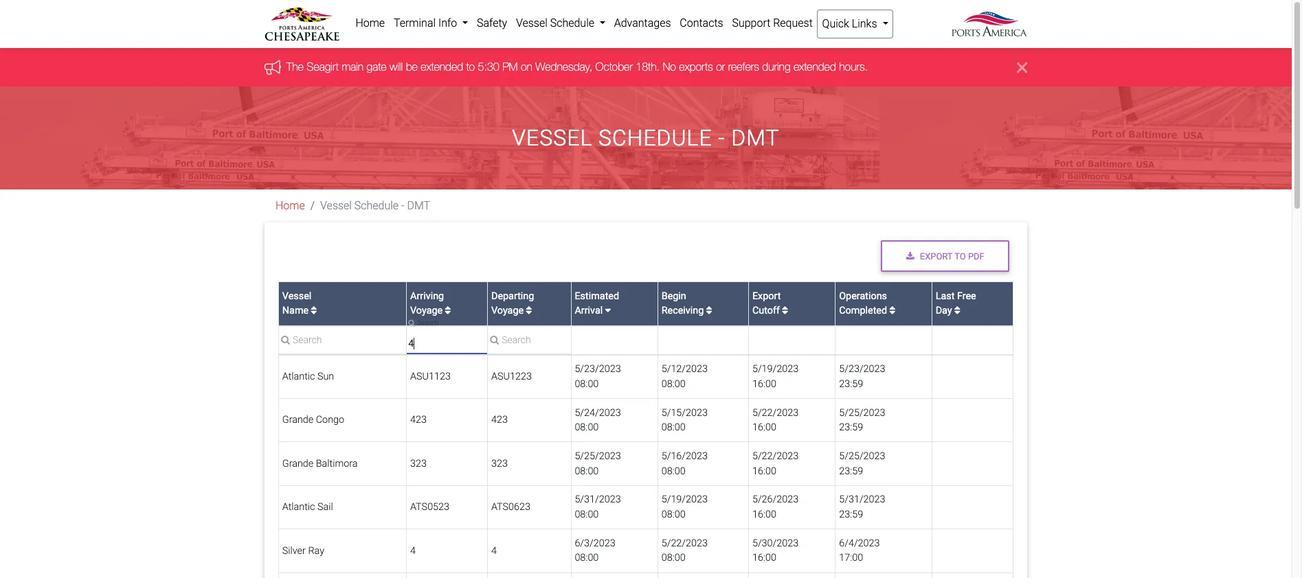 Task type: vqa. For each thing, say whether or not it's contained in the screenshot.


Task type: locate. For each thing, give the bounding box(es) containing it.
08:00 inside '5/31/2023 08:00'
[[575, 509, 599, 521]]

voyage
[[410, 305, 443, 317], [491, 305, 524, 317]]

1 horizontal spatial 5/23/2023
[[840, 364, 886, 375]]

5/25/2023 up 5/31/2023 23:59
[[840, 451, 886, 463]]

423 down asu1223
[[491, 415, 508, 426]]

5/31/2023 08:00
[[575, 495, 621, 521]]

1 5/31/2023 from the left
[[575, 495, 621, 506]]

0 vertical spatial home
[[356, 16, 385, 30]]

5/23/2023 down 'completed'
[[840, 364, 886, 375]]

silver ray
[[282, 546, 324, 557]]

0 horizontal spatial 4
[[410, 546, 416, 557]]

voyage down departing
[[491, 305, 524, 317]]

0 horizontal spatial home link
[[276, 200, 305, 213]]

1 vertical spatial export
[[753, 291, 781, 302]]

1 vertical spatial 5/22/2023
[[753, 451, 799, 463]]

5/16/2023
[[662, 451, 708, 463]]

08:00 for 5/24/2023 08:00
[[575, 422, 599, 434]]

08:00 for 5/23/2023 08:00
[[575, 379, 599, 390]]

extended right during
[[794, 61, 836, 73]]

08:00 up '5/31/2023 08:00' on the bottom
[[575, 466, 599, 477]]

08:00 inside 5/19/2023 08:00
[[662, 509, 686, 521]]

0 vertical spatial atlantic
[[282, 371, 315, 383]]

08:00 inside 6/3/2023 08:00
[[575, 553, 599, 565]]

5 16:00 from the top
[[753, 553, 777, 565]]

5/25/2023 for 5/16/2023
[[840, 451, 886, 463]]

1 5/23/2023 from the left
[[575, 364, 621, 375]]

0 horizontal spatial home
[[276, 200, 305, 213]]

0 vertical spatial grande
[[282, 415, 314, 426]]

1 horizontal spatial 4
[[491, 546, 497, 557]]

5/25/2023 23:59 down 5/23/2023 23:59
[[840, 407, 886, 434]]

dmt
[[732, 125, 780, 151], [407, 200, 430, 213]]

name
[[282, 305, 309, 317]]

08:00 for 5/25/2023 08:00
[[575, 466, 599, 477]]

2 atlantic from the top
[[282, 502, 315, 514]]

5/22/2023 down 5/19/2023 08:00
[[662, 538, 708, 550]]

5/31/2023 down 5/25/2023 08:00 on the bottom of the page
[[575, 495, 621, 506]]

5/22/2023 for 5/15/2023 08:00
[[753, 407, 799, 419]]

1 vertical spatial vessel schedule - dmt
[[320, 200, 430, 213]]

08:00 inside "5/23/2023 08:00"
[[575, 379, 599, 390]]

0 horizontal spatial export
[[753, 291, 781, 302]]

16:00 for 5/16/2023 08:00
[[753, 466, 777, 477]]

atlantic for atlantic sail
[[282, 502, 315, 514]]

23:59 for 5/15/2023 08:00
[[840, 422, 864, 434]]

voyage for arriving voyage
[[410, 305, 443, 317]]

1 5/25/2023 23:59 from the top
[[840, 407, 886, 434]]

5/16/2023 08:00
[[662, 451, 708, 477]]

1 horizontal spatial 5/19/2023
[[753, 364, 799, 375]]

5/25/2023 for 5/15/2023
[[840, 407, 886, 419]]

0 vertical spatial 5/22/2023
[[753, 407, 799, 419]]

16:00
[[753, 379, 777, 390], [753, 422, 777, 434], [753, 466, 777, 477], [753, 509, 777, 521], [753, 553, 777, 565]]

1 horizontal spatial vessel schedule - dmt
[[512, 125, 780, 151]]

1 4 from the left
[[410, 546, 416, 557]]

0 horizontal spatial 5/19/2023
[[662, 495, 708, 506]]

08:00 up 5/24/2023
[[575, 379, 599, 390]]

to
[[466, 61, 475, 73]]

0 vertical spatial export
[[920, 251, 953, 262]]

export left to
[[920, 251, 953, 262]]

download image
[[907, 253, 915, 262]]

arriving voyage
[[410, 291, 445, 317]]

request
[[773, 16, 813, 30]]

08:00 inside 5/22/2023 08:00
[[662, 553, 686, 565]]

23:59 inside 5/23/2023 23:59
[[840, 379, 864, 390]]

0 horizontal spatial -
[[401, 200, 405, 213]]

1 atlantic from the top
[[282, 371, 315, 383]]

08:00 down 5/19/2023 08:00
[[662, 553, 686, 565]]

1 vertical spatial home
[[276, 200, 305, 213]]

terminal
[[394, 16, 436, 30]]

08:00 for 5/31/2023 08:00
[[575, 509, 599, 521]]

4 16:00 from the top
[[753, 509, 777, 521]]

5/19/2023 down cutoff on the bottom
[[753, 364, 799, 375]]

home
[[356, 16, 385, 30], [276, 200, 305, 213]]

1 vertical spatial 5/19/2023
[[662, 495, 708, 506]]

grande left baltimora
[[282, 458, 314, 470]]

export up cutoff on the bottom
[[753, 291, 781, 302]]

0 vertical spatial 5/19/2023
[[753, 364, 799, 375]]

last
[[936, 291, 955, 302]]

bullhorn image
[[265, 60, 287, 75]]

1 horizontal spatial schedule
[[550, 16, 595, 30]]

grande
[[282, 415, 314, 426], [282, 458, 314, 470]]

estimated arrival
[[575, 291, 619, 317]]

08:00 inside 5/12/2023 08:00
[[662, 379, 686, 390]]

5/25/2023 23:59
[[840, 407, 886, 434], [840, 451, 886, 477]]

2 grande from the top
[[282, 458, 314, 470]]

323 up ats0623
[[491, 458, 508, 470]]

5/25/2023
[[840, 407, 886, 419], [575, 451, 621, 463], [840, 451, 886, 463]]

1 423 from the left
[[410, 415, 427, 426]]

16:00 for 5/22/2023 08:00
[[753, 553, 777, 565]]

0 vertical spatial 5/25/2023 23:59
[[840, 407, 886, 434]]

extended
[[421, 61, 463, 73], [794, 61, 836, 73]]

2 horizontal spatial schedule
[[599, 125, 713, 151]]

08:00 inside 5/24/2023 08:00
[[575, 422, 599, 434]]

08:00 up 5/22/2023 08:00 at the bottom
[[662, 509, 686, 521]]

1 vertical spatial dmt
[[407, 200, 430, 213]]

1 16:00 from the top
[[753, 379, 777, 390]]

0 vertical spatial schedule
[[550, 16, 595, 30]]

1 horizontal spatial dmt
[[732, 125, 780, 151]]

08:00 down 6/3/2023
[[575, 553, 599, 565]]

6/4/2023 17:00
[[840, 538, 880, 565]]

5/31/2023
[[575, 495, 621, 506], [840, 495, 886, 506]]

2 423 from the left
[[491, 415, 508, 426]]

5/15/2023
[[662, 407, 708, 419]]

4 23:59 from the top
[[840, 509, 864, 521]]

5/22/2023 16:00 down 5/19/2023 16:00
[[753, 407, 799, 434]]

export
[[920, 251, 953, 262], [753, 291, 781, 302]]

08:00 inside 5/16/2023 08:00
[[662, 466, 686, 477]]

grande left congo
[[282, 415, 314, 426]]

0 vertical spatial home link
[[351, 10, 389, 37]]

main
[[342, 61, 364, 73]]

wednesday,
[[536, 61, 593, 73]]

grande congo
[[282, 415, 345, 426]]

2 5/22/2023 16:00 from the top
[[753, 451, 799, 477]]

be
[[406, 61, 418, 73]]

5/31/2023 for 23:59
[[840, 495, 886, 506]]

1 horizontal spatial 423
[[491, 415, 508, 426]]

pdf
[[969, 251, 985, 262]]

1 vertical spatial home link
[[276, 200, 305, 213]]

cutoff
[[753, 305, 780, 317]]

5/25/2023 23:59 up 5/31/2023 23:59
[[840, 451, 886, 477]]

atlantic sail
[[282, 502, 333, 514]]

5/30/2023
[[753, 538, 799, 550]]

exports
[[679, 61, 713, 73]]

home link
[[351, 10, 389, 37], [276, 200, 305, 213]]

08:00 up 6/3/2023
[[575, 509, 599, 521]]

08:00 down '5/16/2023'
[[662, 466, 686, 477]]

1 horizontal spatial voyage
[[491, 305, 524, 317]]

1 23:59 from the top
[[840, 379, 864, 390]]

5/22/2023 08:00
[[662, 538, 708, 565]]

quick
[[823, 17, 850, 30]]

5/19/2023 16:00
[[753, 364, 799, 390]]

0 horizontal spatial voyage
[[410, 305, 443, 317]]

2 5/31/2023 from the left
[[840, 495, 886, 506]]

23:59 for 5/16/2023 08:00
[[840, 466, 864, 477]]

08:00 inside 5/15/2023 08:00
[[662, 422, 686, 434]]

08:00 inside 5/25/2023 08:00
[[575, 466, 599, 477]]

atlantic left sail
[[282, 502, 315, 514]]

4 down ats0623
[[491, 546, 497, 557]]

hours.
[[840, 61, 868, 73]]

1 horizontal spatial 5/31/2023
[[840, 495, 886, 506]]

vessel schedule - dmt
[[512, 125, 780, 151], [320, 200, 430, 213]]

5/22/2023 up 5/26/2023
[[753, 451, 799, 463]]

23:59 inside 5/31/2023 23:59
[[840, 509, 864, 521]]

export for export cutoff
[[753, 291, 781, 302]]

1 horizontal spatial home
[[356, 16, 385, 30]]

schedule inside vessel schedule link
[[550, 16, 595, 30]]

1 voyage from the left
[[410, 305, 443, 317]]

atlantic for atlantic sun
[[282, 371, 315, 383]]

home for the bottom home link
[[276, 200, 305, 213]]

5/19/2023
[[753, 364, 799, 375], [662, 495, 708, 506]]

5/23/2023 up 5/24/2023
[[575, 364, 621, 375]]

0 horizontal spatial 5/23/2023
[[575, 364, 621, 375]]

08:00 for 5/16/2023 08:00
[[662, 466, 686, 477]]

close image
[[1017, 59, 1028, 76]]

3 23:59 from the top
[[840, 466, 864, 477]]

08:00 down 5/24/2023
[[575, 422, 599, 434]]

08:00 down 5/12/2023
[[662, 379, 686, 390]]

0 horizontal spatial extended
[[421, 61, 463, 73]]

voyage for departing voyage
[[491, 305, 524, 317]]

2 5/23/2023 from the left
[[840, 364, 886, 375]]

None field
[[279, 334, 406, 354], [407, 334, 487, 354], [488, 334, 571, 354], [279, 334, 406, 354], [407, 334, 487, 354], [488, 334, 571, 354]]

completed
[[840, 305, 888, 317]]

to
[[955, 251, 966, 262]]

2 5/25/2023 23:59 from the top
[[840, 451, 886, 477]]

2 vertical spatial 5/22/2023
[[662, 538, 708, 550]]

2 extended from the left
[[794, 61, 836, 73]]

1 vertical spatial 5/25/2023 23:59
[[840, 451, 886, 477]]

1 vertical spatial 5/22/2023 16:00
[[753, 451, 799, 477]]

2 vertical spatial schedule
[[355, 200, 399, 213]]

3 16:00 from the top
[[753, 466, 777, 477]]

0 vertical spatial vessel schedule - dmt
[[512, 125, 780, 151]]

6/3/2023 08:00
[[575, 538, 616, 565]]

16:00 inside 5/19/2023 16:00
[[753, 379, 777, 390]]

423 down asu1123
[[410, 415, 427, 426]]

5/25/2023 down 5/23/2023 23:59
[[840, 407, 886, 419]]

1 5/22/2023 16:00 from the top
[[753, 407, 799, 434]]

voyage down the 'arriving'
[[410, 305, 443, 317]]

atlantic left sun
[[282, 371, 315, 383]]

423
[[410, 415, 427, 426], [491, 415, 508, 426]]

voyage inside departing voyage
[[491, 305, 524, 317]]

0 horizontal spatial 5/31/2023
[[575, 495, 621, 506]]

5/19/2023 down 5/16/2023 08:00 at the right bottom
[[662, 495, 708, 506]]

5/22/2023 16:00 for 5/15/2023
[[753, 407, 799, 434]]

vessel name
[[282, 291, 312, 317]]

2 16:00 from the top
[[753, 422, 777, 434]]

08:00 for 6/3/2023 08:00
[[575, 553, 599, 565]]

2 323 from the left
[[491, 458, 508, 470]]

1 vertical spatial atlantic
[[282, 502, 315, 514]]

16:00 inside '5/26/2023 16:00'
[[753, 509, 777, 521]]

1 horizontal spatial extended
[[794, 61, 836, 73]]

extended left to
[[421, 61, 463, 73]]

4 down ats0523
[[410, 546, 416, 557]]

5/19/2023 for 08:00
[[662, 495, 708, 506]]

5/22/2023 down 5/19/2023 16:00
[[753, 407, 799, 419]]

5/23/2023 for 08:00
[[575, 364, 621, 375]]

october
[[596, 61, 633, 73]]

323 up ats0523
[[410, 458, 427, 470]]

ats0623
[[491, 502, 531, 514]]

vessel
[[516, 16, 548, 30], [512, 125, 593, 151], [320, 200, 352, 213], [282, 291, 312, 302]]

5/22/2023 16:00
[[753, 407, 799, 434], [753, 451, 799, 477]]

0 vertical spatial 5/22/2023 16:00
[[753, 407, 799, 434]]

5/22/2023 for 5/16/2023 08:00
[[753, 451, 799, 463]]

vessel schedule
[[516, 16, 597, 30]]

2 23:59 from the top
[[840, 422, 864, 434]]

0 horizontal spatial 323
[[410, 458, 427, 470]]

begin receiving
[[662, 291, 704, 317]]

departing
[[491, 291, 534, 302]]

reefers
[[728, 61, 760, 73]]

5/22/2023 16:00 for 5/16/2023
[[753, 451, 799, 477]]

0 horizontal spatial dmt
[[407, 200, 430, 213]]

08:00
[[575, 379, 599, 390], [662, 379, 686, 390], [575, 422, 599, 434], [662, 422, 686, 434], [575, 466, 599, 477], [662, 466, 686, 477], [575, 509, 599, 521], [662, 509, 686, 521], [575, 553, 599, 565], [662, 553, 686, 565]]

2 voyage from the left
[[491, 305, 524, 317]]

0 vertical spatial -
[[719, 125, 726, 151]]

08:00 for 5/12/2023 08:00
[[662, 379, 686, 390]]

5/25/2023 08:00
[[575, 451, 621, 477]]

quick links link
[[818, 10, 894, 38]]

1 horizontal spatial export
[[920, 251, 953, 262]]

export to pdf
[[920, 251, 985, 262]]

16:00 inside 5/30/2023 16:00
[[753, 553, 777, 565]]

5/22/2023 16:00 up 5/26/2023
[[753, 451, 799, 477]]

1 grande from the top
[[282, 415, 314, 426]]

0 horizontal spatial 423
[[410, 415, 427, 426]]

1 horizontal spatial 323
[[491, 458, 508, 470]]

08:00 down 5/15/2023
[[662, 422, 686, 434]]

1 vertical spatial grande
[[282, 458, 314, 470]]

5/23/2023
[[575, 364, 621, 375], [840, 364, 886, 375]]

1 vertical spatial -
[[401, 200, 405, 213]]

voyage inside arriving voyage
[[410, 305, 443, 317]]

-
[[719, 125, 726, 151], [401, 200, 405, 213]]

5/31/2023 up 6/4/2023 on the right bottom
[[840, 495, 886, 506]]



Task type: describe. For each thing, give the bounding box(es) containing it.
5:30
[[478, 61, 500, 73]]

5/15/2023 08:00
[[662, 407, 708, 434]]

quick links
[[823, 17, 880, 30]]

5/26/2023 16:00
[[753, 495, 799, 521]]

5/23/2023 23:59
[[840, 364, 886, 390]]

sun
[[318, 371, 334, 383]]

begin
[[662, 291, 687, 302]]

5/19/2023 08:00
[[662, 495, 708, 521]]

the
[[287, 61, 304, 73]]

6/3/2023
[[575, 538, 616, 550]]

no
[[663, 61, 676, 73]]

contacts
[[680, 16, 724, 30]]

2 4 from the left
[[491, 546, 497, 557]]

departing voyage
[[491, 291, 534, 317]]

16:00 for 5/15/2023 08:00
[[753, 422, 777, 434]]

23:59 for 5/19/2023 08:00
[[840, 509, 864, 521]]

last free day
[[936, 291, 977, 317]]

safety
[[477, 16, 507, 30]]

free
[[958, 291, 977, 302]]

the seagirt main gate will be extended to 5:30 pm on wednesday, october 18th.  no exports or reefers during extended hours. link
[[287, 61, 868, 73]]

or
[[716, 61, 725, 73]]

0 vertical spatial dmt
[[732, 125, 780, 151]]

1 323 from the left
[[410, 458, 427, 470]]

export to pdf link
[[882, 241, 1010, 272]]

5/31/2023 23:59
[[840, 495, 886, 521]]

08:00 for 5/22/2023 08:00
[[662, 553, 686, 565]]

terminal info
[[394, 16, 460, 30]]

grande for grande congo
[[282, 415, 314, 426]]

sail
[[318, 502, 333, 514]]

links
[[852, 17, 878, 30]]

info
[[439, 16, 457, 30]]

support request
[[732, 16, 813, 30]]

1 horizontal spatial -
[[719, 125, 726, 151]]

estimated
[[575, 291, 619, 302]]

6/4/2023
[[840, 538, 880, 550]]

5/25/2023 23:59 for 5/16/2023
[[840, 451, 886, 477]]

support request link
[[728, 10, 818, 37]]

5/19/2023 for 16:00
[[753, 364, 799, 375]]

terminal info link
[[389, 10, 473, 37]]

23:59 for 5/12/2023 08:00
[[840, 379, 864, 390]]

asu1123
[[410, 371, 451, 383]]

day
[[936, 305, 953, 317]]

5/30/2023 16:00
[[753, 538, 799, 565]]

5/12/2023
[[662, 364, 708, 375]]

17:00
[[840, 553, 864, 565]]

operations
[[840, 291, 888, 302]]

export cutoff
[[753, 291, 781, 317]]

the seagirt main gate will be extended to 5:30 pm on wednesday, october 18th.  no exports or reefers during extended hours. alert
[[0, 48, 1292, 87]]

08:00 for 5/15/2023 08:00
[[662, 422, 686, 434]]

16:00 for 5/12/2023 08:00
[[753, 379, 777, 390]]

baltimora
[[316, 458, 358, 470]]

the seagirt main gate will be extended to 5:30 pm on wednesday, october 18th.  no exports or reefers during extended hours.
[[287, 61, 868, 73]]

08:00 for 5/19/2023 08:00
[[662, 509, 686, 521]]

ats0523
[[410, 502, 450, 514]]

5/25/2023 23:59 for 5/15/2023
[[840, 407, 886, 434]]

0 horizontal spatial schedule
[[355, 200, 399, 213]]

0 horizontal spatial vessel schedule - dmt
[[320, 200, 430, 213]]

seagirt
[[307, 61, 339, 73]]

5/24/2023 08:00
[[575, 407, 621, 434]]

export for export to pdf
[[920, 251, 953, 262]]

5/23/2023 for 23:59
[[840, 364, 886, 375]]

asu1223
[[491, 371, 532, 383]]

on
[[521, 61, 533, 73]]

16:00 for 5/19/2023 08:00
[[753, 509, 777, 521]]

silver
[[282, 546, 306, 557]]

contacts link
[[676, 10, 728, 37]]

grande for grande baltimora
[[282, 458, 314, 470]]

gate
[[367, 61, 387, 73]]

5/23/2023 08:00
[[575, 364, 621, 390]]

5/24/2023
[[575, 407, 621, 419]]

1 vertical spatial schedule
[[599, 125, 713, 151]]

5/12/2023 08:00
[[662, 364, 708, 390]]

arriving
[[410, 291, 444, 302]]

will
[[390, 61, 403, 73]]

safety link
[[473, 10, 512, 37]]

ray
[[308, 546, 324, 557]]

5/25/2023 down 5/24/2023 08:00
[[575, 451, 621, 463]]

vessel schedule link
[[512, 10, 610, 37]]

1 extended from the left
[[421, 61, 463, 73]]

5/31/2023 for 08:00
[[575, 495, 621, 506]]

advantages link
[[610, 10, 676, 37]]

grande baltimora
[[282, 458, 358, 470]]

home for the right home link
[[356, 16, 385, 30]]

18th.
[[636, 61, 660, 73]]

atlantic sun
[[282, 371, 334, 383]]

pm
[[503, 61, 518, 73]]

advantages
[[614, 16, 671, 30]]

support
[[732, 16, 771, 30]]

5/26/2023
[[753, 495, 799, 506]]

receiving
[[662, 305, 704, 317]]

operations completed
[[840, 291, 888, 317]]

arrival
[[575, 305, 603, 317]]

1 horizontal spatial home link
[[351, 10, 389, 37]]

during
[[763, 61, 791, 73]]



